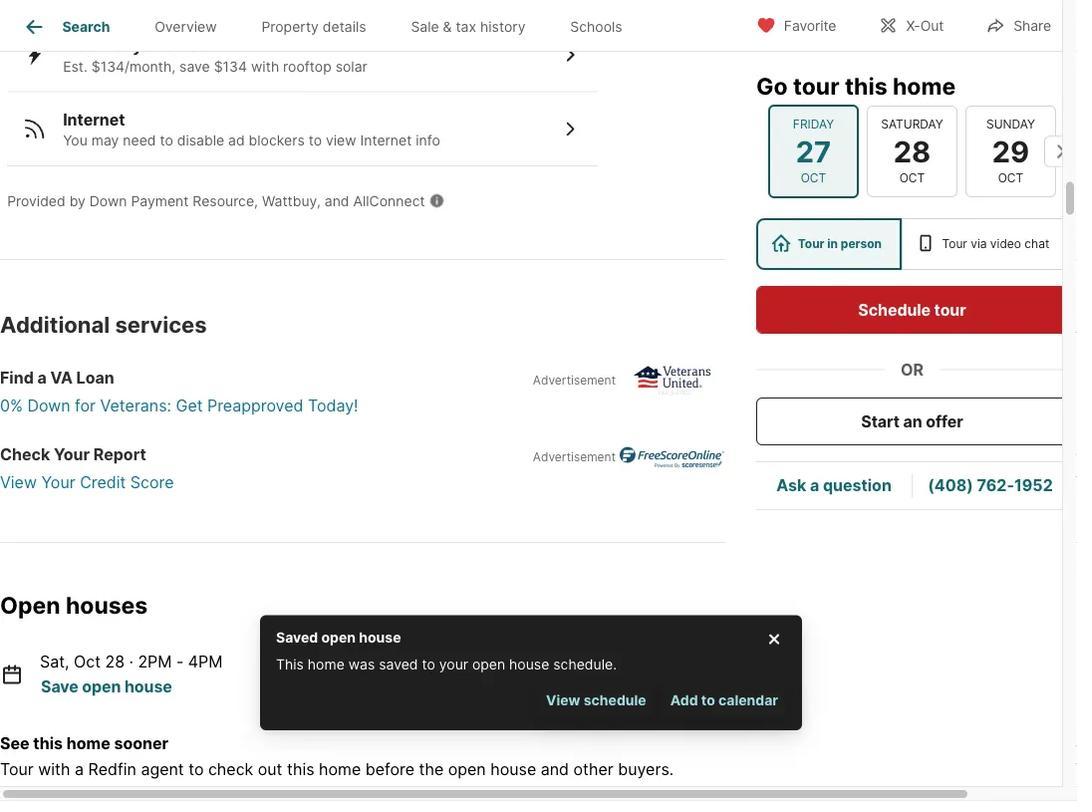 Task type: locate. For each thing, give the bounding box(es) containing it.
0 horizontal spatial 2pm
[[138, 653, 172, 672]]

this home was saved to your open house schedule.
[[276, 656, 617, 673]]

more
[[524, 678, 564, 697]]

0 horizontal spatial with
[[38, 760, 70, 780]]

tour left via
[[942, 237, 968, 251]]

an
[[904, 412, 923, 431]]

0 horizontal spatial ·
[[129, 653, 133, 672]]

1 vertical spatial saved
[[461, 678, 510, 697]]

you
[[63, 133, 88, 150]]

solar
[[179, 36, 218, 56], [336, 58, 368, 75]]

0 vertical spatial 28
[[894, 134, 931, 169]]

4pm left the this
[[188, 653, 223, 672]]

and right wattbuy,
[[325, 193, 349, 210]]

house up • at the left bottom of the page
[[509, 656, 550, 673]]

-
[[176, 653, 184, 672], [582, 654, 589, 673]]

1 horizontal spatial tour
[[798, 237, 825, 251]]

go
[[756, 72, 788, 100]]

and inside electricity and solar est. $134/month, save                  $134 with rooftop solar
[[146, 36, 175, 56]]

0 vertical spatial your
[[54, 445, 90, 464]]

tour down "see"
[[0, 760, 34, 780]]

2 vertical spatial this
[[287, 760, 314, 780]]

1 vertical spatial this
[[33, 734, 63, 754]]

0 horizontal spatial -
[[176, 653, 184, 672]]

by
[[69, 193, 86, 210]]

· up more
[[535, 654, 539, 673]]

a for ask
[[810, 476, 819, 495]]

2pm
[[138, 653, 172, 672], [544, 654, 577, 673]]

a inside find a va loan 0% down for veterans: get preapproved today!
[[37, 368, 47, 388]]

and inside see this home sooner tour with a redfin agent to check out this home before the open house and other buyers.
[[541, 760, 569, 780]]

veterans:
[[100, 396, 171, 416]]

1 horizontal spatial 2pm
[[544, 654, 577, 673]]

29 up • at the left bottom of the page
[[511, 654, 530, 673]]

oct up save open house button
[[74, 653, 101, 672]]

1 horizontal spatial 29
[[992, 134, 1030, 169]]

open inside see this home sooner tour with a redfin agent to check out this home before the open house and other buyers.
[[448, 760, 486, 780]]

28 down saturday at right top
[[894, 134, 931, 169]]

down inside find a va loan 0% down for veterans: get preapproved today!
[[27, 396, 70, 416]]

your
[[54, 445, 90, 464], [41, 473, 75, 492]]

0 horizontal spatial down
[[27, 396, 70, 416]]

open right the the
[[448, 760, 486, 780]]

this
[[845, 72, 888, 100], [33, 734, 63, 754], [287, 760, 314, 780]]

28
[[894, 134, 931, 169], [105, 653, 125, 672]]

find a va loan 0% down for veterans: get preapproved today!
[[0, 368, 358, 416]]

add to calendar button
[[662, 682, 786, 719]]

2 advertisement from the top
[[533, 450, 616, 465]]

1 vertical spatial view
[[546, 692, 581, 709]]

oct down 27
[[801, 171, 827, 185]]

oct down saturday at right top
[[900, 171, 925, 185]]

0 vertical spatial internet
[[63, 111, 125, 130]]

house left other
[[491, 760, 536, 780]]

saved
[[276, 629, 318, 646], [461, 678, 510, 697]]

2pm up more options link
[[544, 654, 577, 673]]

buyers.
[[618, 760, 674, 780]]

open up was
[[321, 629, 356, 646]]

tour right schedule
[[934, 300, 966, 319]]

1 horizontal spatial 4pm
[[594, 654, 628, 673]]

0 horizontal spatial tour
[[0, 760, 34, 780]]

save
[[180, 58, 210, 75]]

to right "add"
[[701, 692, 715, 709]]

list box containing tour in person
[[756, 218, 1068, 270]]

None button
[[768, 104, 859, 198], [867, 105, 958, 197], [966, 105, 1056, 197], [768, 104, 859, 198], [867, 105, 958, 197], [966, 105, 1056, 197]]

2 horizontal spatial and
[[541, 760, 569, 780]]

home inside alert
[[308, 656, 345, 673]]

down down va
[[27, 396, 70, 416]]

1 horizontal spatial saved
[[461, 678, 510, 697]]

oct down sunday
[[998, 171, 1024, 185]]

a right ask
[[810, 476, 819, 495]]

tour inside 'button'
[[934, 300, 966, 319]]

a
[[37, 368, 47, 388], [810, 476, 819, 495], [75, 760, 84, 780]]

internet left info in the left top of the page
[[360, 133, 412, 150]]

sooner
[[114, 734, 169, 754]]

1 horizontal spatial view
[[546, 692, 581, 709]]

solar down details
[[336, 58, 368, 75]]

2 horizontal spatial a
[[810, 476, 819, 495]]

to left view
[[309, 133, 322, 150]]

1 vertical spatial advertisement
[[533, 450, 616, 465]]

sale & tax history
[[411, 18, 526, 35]]

0 vertical spatial view
[[0, 473, 37, 492]]

1 advertisement from the top
[[533, 374, 616, 388]]

0 horizontal spatial view
[[0, 473, 37, 492]]

resource,
[[193, 193, 258, 210]]

with right $134
[[251, 58, 279, 75]]

1 vertical spatial 28
[[105, 653, 125, 672]]

house inside see this home sooner tour with a redfin agent to check out this home before the open house and other buyers.
[[491, 760, 536, 780]]

· inside the sat, oct 28 · 2pm - 4pm save open house
[[129, 653, 133, 672]]

0 horizontal spatial 4pm
[[188, 653, 223, 672]]

open right the save
[[82, 678, 121, 697]]

tab list containing search
[[0, 0, 661, 51]]

home down saved open house
[[308, 656, 345, 673]]

762-
[[977, 476, 1015, 495]]

•
[[513, 678, 521, 697]]

0 vertical spatial with
[[251, 58, 279, 75]]

sun, oct 29 · 2pm - 4pm
[[442, 654, 628, 673]]

this right "see"
[[33, 734, 63, 754]]

add to calendar
[[670, 692, 778, 709]]

0 horizontal spatial and
[[146, 36, 175, 56]]

tour up friday
[[793, 72, 840, 100]]

29
[[992, 134, 1030, 169], [511, 654, 530, 673]]

and left other
[[541, 760, 569, 780]]

$134/month,
[[91, 58, 176, 75]]

and
[[146, 36, 175, 56], [325, 193, 349, 210], [541, 760, 569, 780]]

view inside button
[[546, 692, 581, 709]]

1 vertical spatial tour
[[934, 300, 966, 319]]

view
[[0, 473, 37, 492], [546, 692, 581, 709]]

before
[[366, 760, 415, 780]]

2pm inside the sat, oct 28 · 2pm - 4pm save open house
[[138, 653, 172, 672]]

oct inside sunday 29 oct
[[998, 171, 1024, 185]]

va
[[50, 368, 73, 388]]

more options
[[524, 678, 627, 697]]

0 vertical spatial tour
[[793, 72, 840, 100]]

home up saturday at right top
[[893, 72, 956, 100]]

your down the check
[[41, 473, 75, 492]]

0 vertical spatial a
[[37, 368, 47, 388]]

1 vertical spatial internet
[[360, 133, 412, 150]]

rooftop
[[283, 58, 332, 75]]

0 vertical spatial advertisement
[[533, 374, 616, 388]]

open
[[0, 592, 60, 619]]

2 vertical spatial and
[[541, 760, 569, 780]]

2pm up save open house button
[[138, 653, 172, 672]]

additional services
[[0, 311, 207, 338]]

0 horizontal spatial 29
[[511, 654, 530, 673]]

1 horizontal spatial internet
[[360, 133, 412, 150]]

oct inside friday 27 oct
[[801, 171, 827, 185]]

saved open house
[[276, 629, 401, 646]]

28 up save open house button
[[105, 653, 125, 672]]

0 horizontal spatial solar
[[179, 36, 218, 56]]

2pm for 28
[[138, 653, 172, 672]]

28 inside the sat, oct 28 · 2pm - 4pm save open house
[[105, 653, 125, 672]]

4pm up options at right bottom
[[594, 654, 628, 673]]

alert
[[260, 615, 802, 731]]

a left va
[[37, 368, 47, 388]]

other
[[574, 760, 614, 780]]

advertisement for find a va loan 0% down for veterans: get preapproved today!
[[533, 374, 616, 388]]

with left redfin
[[38, 760, 70, 780]]

your up credit
[[54, 445, 90, 464]]

start an offer button
[[756, 398, 1068, 446]]

to right 'agent'
[[189, 760, 204, 780]]

solar up save
[[179, 36, 218, 56]]

tour left in
[[798, 237, 825, 251]]

1 horizontal spatial a
[[75, 760, 84, 780]]

1 vertical spatial down
[[27, 396, 70, 416]]

a left redfin
[[75, 760, 84, 780]]

saved up the this
[[276, 629, 318, 646]]

see this home sooner tour with a redfin agent to check out this home before the open house and other buyers.
[[0, 734, 674, 780]]

to right need
[[160, 133, 173, 150]]

share
[[1014, 17, 1052, 34]]

friday 27 oct
[[793, 117, 834, 185]]

1 vertical spatial with
[[38, 760, 70, 780]]

internet up the may
[[63, 111, 125, 130]]

0 horizontal spatial a
[[37, 368, 47, 388]]

29 down sunday
[[992, 134, 1030, 169]]

advertisement
[[533, 374, 616, 388], [533, 450, 616, 465]]

0 vertical spatial saved
[[276, 629, 318, 646]]

redfin
[[88, 760, 136, 780]]

sat,
[[40, 653, 69, 672]]

this up saturday at right top
[[845, 72, 888, 100]]

down right by
[[89, 193, 127, 210]]

1 vertical spatial solar
[[336, 58, 368, 75]]

list box
[[756, 218, 1068, 270]]

wattbuy,
[[262, 193, 321, 210]]

0 horizontal spatial 28
[[105, 653, 125, 672]]

1 horizontal spatial -
[[582, 654, 589, 673]]

and down 'overview' at the left top of page
[[146, 36, 175, 56]]

sunday
[[987, 117, 1036, 131]]

0 vertical spatial 29
[[992, 134, 1030, 169]]

0% down for veterans: get preapproved today! link
[[0, 394, 738, 418]]

oct inside saturday 28 oct
[[900, 171, 925, 185]]

0 horizontal spatial tour
[[793, 72, 840, 100]]

options
[[568, 678, 627, 697]]

29 inside sunday 29 oct
[[992, 134, 1030, 169]]

schools
[[570, 18, 623, 35]]

home
[[893, 72, 956, 100], [308, 656, 345, 673], [67, 734, 110, 754], [319, 760, 361, 780]]

view
[[326, 133, 356, 150]]

1 horizontal spatial ·
[[535, 654, 539, 673]]

advertisement for check your report view your credit score
[[533, 450, 616, 465]]

2 vertical spatial a
[[75, 760, 84, 780]]

- inside the sat, oct 28 · 2pm - 4pm save open house
[[176, 653, 184, 672]]

4pm for sun, oct 29 · 2pm - 4pm
[[594, 654, 628, 673]]

this right out
[[287, 760, 314, 780]]

x-out button
[[862, 4, 961, 45]]

1 horizontal spatial 28
[[894, 134, 931, 169]]

internet
[[63, 111, 125, 130], [360, 133, 412, 150]]

to inside see this home sooner tour with a redfin agent to check out this home before the open house and other buyers.
[[189, 760, 204, 780]]

favorite button
[[739, 4, 854, 45]]

start
[[861, 412, 900, 431]]

1 vertical spatial a
[[810, 476, 819, 495]]

oct
[[801, 171, 827, 185], [900, 171, 925, 185], [998, 171, 1024, 185], [74, 653, 101, 672], [479, 654, 506, 673]]

2pm for 29
[[544, 654, 577, 673]]

1 horizontal spatial down
[[89, 193, 127, 210]]

2 horizontal spatial tour
[[942, 237, 968, 251]]

tour in person option
[[756, 218, 902, 270]]

ask a question
[[777, 476, 892, 495]]

0 vertical spatial and
[[146, 36, 175, 56]]

question
[[823, 476, 892, 495]]

0 vertical spatial this
[[845, 72, 888, 100]]

the
[[419, 760, 444, 780]]

1 vertical spatial and
[[325, 193, 349, 210]]

(408) 762-1952 link
[[928, 476, 1053, 495]]

0 horizontal spatial saved
[[276, 629, 318, 646]]

may
[[91, 133, 119, 150]]

go tour this home
[[756, 72, 956, 100]]

4pm for sat, oct 28 · 2pm - 4pm save open house
[[188, 653, 223, 672]]

tab list
[[0, 0, 661, 51]]

oct for 28
[[900, 171, 925, 185]]

saved left • at the left bottom of the page
[[461, 678, 510, 697]]

4pm inside the sat, oct 28 · 2pm - 4pm save open house
[[188, 653, 223, 672]]

schedule.
[[553, 656, 617, 673]]

check
[[0, 445, 50, 464]]

2 horizontal spatial this
[[845, 72, 888, 100]]

house up sooner
[[125, 678, 172, 697]]

tour
[[793, 72, 840, 100], [934, 300, 966, 319]]

out
[[921, 17, 944, 34]]

4pm
[[188, 653, 223, 672], [594, 654, 628, 673]]

electricity
[[63, 36, 142, 56]]

1 horizontal spatial with
[[251, 58, 279, 75]]

oct inside the sat, oct 28 · 2pm - 4pm save open house
[[74, 653, 101, 672]]

1 horizontal spatial tour
[[934, 300, 966, 319]]

· up save open house button
[[129, 653, 133, 672]]

1 vertical spatial 29
[[511, 654, 530, 673]]

property details
[[262, 18, 366, 35]]

27
[[796, 134, 831, 169]]

tour for tour in person
[[798, 237, 825, 251]]



Task type: describe. For each thing, give the bounding box(es) containing it.
ask a question link
[[777, 476, 892, 495]]

friday
[[793, 117, 834, 131]]

score
[[130, 473, 174, 492]]

or
[[901, 360, 924, 379]]

houses
[[66, 592, 148, 619]]

· for 28
[[129, 653, 133, 672]]

saved for saved open house
[[276, 629, 318, 646]]

your
[[439, 656, 468, 673]]

search
[[62, 18, 110, 35]]

ask
[[777, 476, 807, 495]]

agent
[[141, 760, 184, 780]]

share button
[[969, 4, 1068, 45]]

chat
[[1025, 237, 1050, 251]]

house up was
[[359, 629, 401, 646]]

start an offer
[[861, 412, 963, 431]]

saturday
[[881, 117, 944, 131]]

with inside electricity and solar est. $134/month, save                  $134 with rooftop solar
[[251, 58, 279, 75]]

property details tab
[[239, 3, 389, 51]]

1952
[[1015, 476, 1053, 495]]

report
[[93, 445, 146, 464]]

oct for 27
[[801, 171, 827, 185]]

for
[[75, 396, 96, 416]]

provided by down payment resource, wattbuy, and allconnect
[[7, 193, 425, 210]]

info
[[416, 133, 440, 150]]

0%
[[0, 396, 23, 416]]

check your report view your credit score
[[0, 445, 174, 492]]

open inside the sat, oct 28 · 2pm - 4pm save open house
[[82, 678, 121, 697]]

1 vertical spatial your
[[41, 473, 75, 492]]

payment
[[131, 193, 189, 210]]

- for sat, oct 28 · 2pm - 4pm save open house
[[176, 653, 184, 672]]

provided
[[7, 193, 66, 210]]

services
[[115, 311, 207, 338]]

schedule tour button
[[756, 286, 1068, 334]]

sunday 29 oct
[[987, 117, 1036, 185]]

sat, oct 28 · 2pm - 4pm save open house
[[40, 653, 223, 697]]

&
[[443, 18, 452, 35]]

0 horizontal spatial internet
[[63, 111, 125, 130]]

sale & tax history tab
[[389, 3, 548, 51]]

$134
[[214, 58, 247, 75]]

0 horizontal spatial this
[[33, 734, 63, 754]]

tour for schedule
[[934, 300, 966, 319]]

open houses
[[0, 592, 148, 619]]

tour for tour via video chat
[[942, 237, 968, 251]]

view schedule button
[[538, 682, 655, 719]]

schedule
[[584, 692, 647, 709]]

overview
[[155, 18, 217, 35]]

schools tab
[[548, 3, 645, 51]]

tour for go
[[793, 72, 840, 100]]

x-out
[[906, 17, 944, 34]]

ad
[[228, 133, 245, 150]]

find
[[0, 368, 34, 388]]

tax
[[456, 18, 476, 35]]

tour via video chat option
[[902, 218, 1068, 270]]

house inside the sat, oct 28 · 2pm - 4pm save open house
[[125, 678, 172, 697]]

in
[[828, 237, 838, 251]]

tour inside see this home sooner tour with a redfin agent to check out this home before the open house and other buyers.
[[0, 760, 34, 780]]

saved •
[[461, 678, 524, 697]]

view inside check your report view your credit score
[[0, 473, 37, 492]]

add
[[670, 692, 698, 709]]

person
[[841, 237, 882, 251]]

check
[[208, 760, 253, 780]]

loan
[[76, 368, 114, 388]]

sale
[[411, 18, 439, 35]]

· for 29
[[535, 654, 539, 673]]

offer
[[926, 412, 963, 431]]

history
[[480, 18, 526, 35]]

next image
[[1045, 135, 1076, 167]]

a inside see this home sooner tour with a redfin agent to check out this home before the open house and other buyers.
[[75, 760, 84, 780]]

x-
[[906, 17, 921, 34]]

save
[[41, 678, 78, 697]]

28 inside saturday 28 oct
[[894, 134, 931, 169]]

with inside see this home sooner tour with a redfin agent to check out this home before the open house and other buyers.
[[38, 760, 70, 780]]

get
[[176, 396, 203, 416]]

tour via video chat
[[942, 237, 1050, 251]]

(408) 762-1952
[[928, 476, 1053, 495]]

open up saved •
[[472, 656, 505, 673]]

video
[[991, 237, 1022, 251]]

out
[[258, 760, 282, 780]]

need
[[123, 133, 156, 150]]

overview tab
[[132, 3, 239, 51]]

save open house button
[[40, 675, 173, 701]]

0 vertical spatial solar
[[179, 36, 218, 56]]

via
[[971, 237, 987, 251]]

to inside button
[[701, 692, 715, 709]]

schedule tour
[[858, 300, 966, 319]]

search link
[[22, 15, 110, 39]]

home left before
[[319, 760, 361, 780]]

- for sun, oct 29 · 2pm - 4pm
[[582, 654, 589, 673]]

this
[[276, 656, 304, 673]]

1 horizontal spatial and
[[325, 193, 349, 210]]

additional
[[0, 311, 110, 338]]

saved
[[379, 656, 418, 673]]

sun,
[[442, 654, 475, 673]]

a for find
[[37, 368, 47, 388]]

home up redfin
[[67, 734, 110, 754]]

to left your
[[422, 656, 435, 673]]

calendar
[[719, 692, 778, 709]]

0 vertical spatial down
[[89, 193, 127, 210]]

was
[[349, 656, 375, 673]]

alert containing saved open house
[[260, 615, 802, 731]]

today!
[[308, 396, 358, 416]]

schedule
[[858, 300, 931, 319]]

see
[[0, 734, 30, 754]]

oct for 29
[[998, 171, 1024, 185]]

1 horizontal spatial solar
[[336, 58, 368, 75]]

credit
[[80, 473, 126, 492]]

more options link
[[524, 678, 627, 697]]

oct up saved •
[[479, 654, 506, 673]]

1 horizontal spatial this
[[287, 760, 314, 780]]

saved for saved •
[[461, 678, 510, 697]]



Task type: vqa. For each thing, say whether or not it's contained in the screenshot.
the bottommost Your
yes



